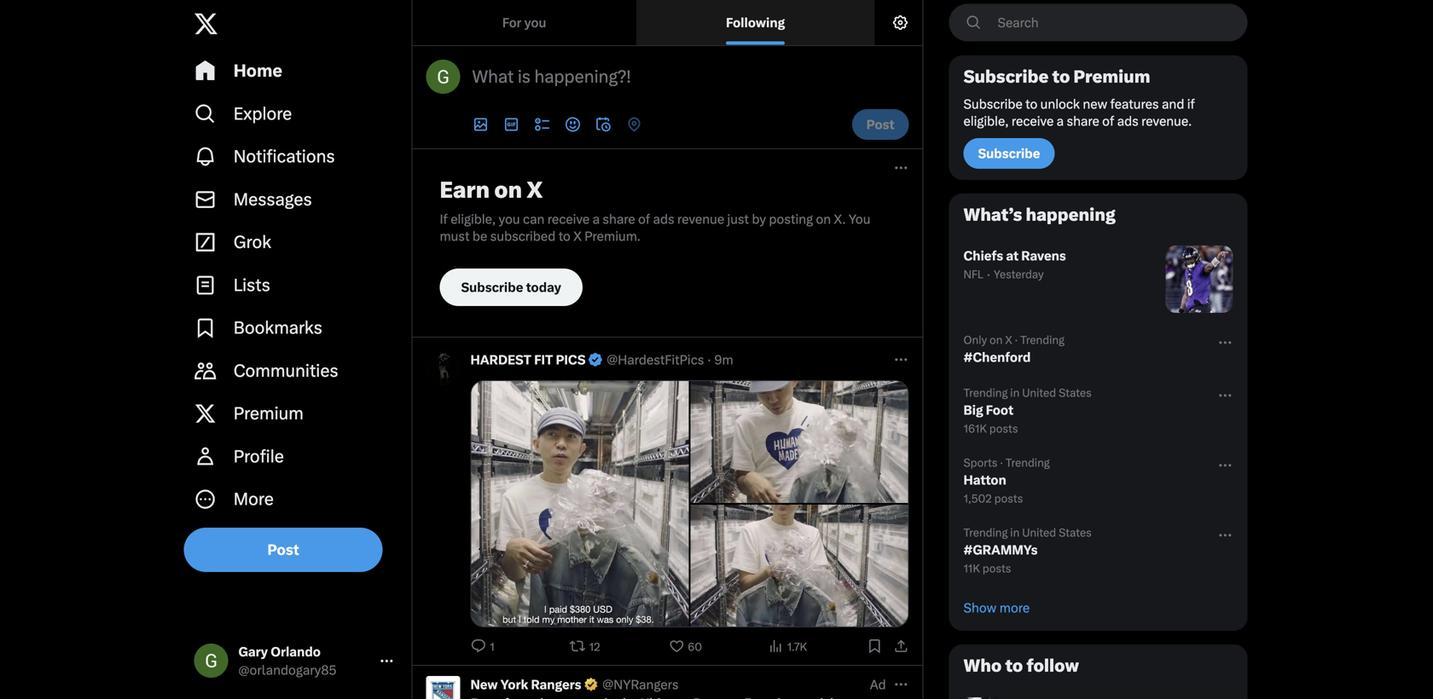 Task type: describe. For each thing, give the bounding box(es) containing it.
home timeline element
[[413, 0, 923, 700]]

9m
[[715, 352, 734, 368]]

big
[[964, 403, 983, 418]]

features
[[1111, 96, 1159, 112]]

sports · trending hatton 1,502 posts
[[964, 457, 1050, 506]]

revenue
[[678, 212, 725, 227]]

@nyrangers link
[[603, 677, 679, 694]]

notifications link
[[184, 135, 405, 178]]

post for post link
[[268, 542, 299, 559]]

@hardestfitpics · 9m
[[607, 352, 734, 368]]

show
[[964, 601, 997, 616]]

orlando
[[271, 645, 321, 660]]

for you link
[[413, 0, 636, 45]]

to for subscribe to unlock new features and if eligible, receive a share of ads revenue.
[[1026, 96, 1038, 112]]

united for big foot
[[1022, 387, 1057, 400]]

to for subscribe to premium
[[1053, 67, 1070, 87]]

explore link
[[184, 92, 405, 135]]

#chenford
[[964, 350, 1031, 365]]

post for post 'button' at the top right
[[867, 117, 895, 132]]

@hardestfitpics link
[[607, 352, 704, 369]]

bookmarks
[[234, 318, 322, 338]]

messages link
[[184, 178, 405, 221]]

nfl
[[964, 268, 984, 281]]

subscribe for subscribe to premium
[[964, 67, 1049, 87]]

subscribe for subscribe to unlock new features and if eligible, receive a share of ads revenue.
[[964, 96, 1023, 112]]

Search query text field
[[988, 5, 1247, 41]]

in for #grammys
[[1011, 526, 1020, 540]]

1 vertical spatial tab list
[[464, 108, 842, 142]]

trending in united states #grammys 11k posts
[[964, 526, 1092, 576]]

1
[[490, 641, 495, 654]]

you inside for you link
[[524, 15, 546, 30]]

what's happening
[[964, 205, 1116, 225]]

subscribe for subscribe
[[978, 146, 1040, 161]]

of inside subscribe to unlock new features and if eligible, receive a share of ads revenue.
[[1103, 113, 1115, 129]]

happening
[[1026, 205, 1116, 225]]

posts inside trending in united states #grammys 11k posts
[[983, 562, 1012, 576]]

posts inside trending in united states big foot 161k posts
[[990, 422, 1018, 436]]

earn
[[440, 177, 490, 204]]

only on x · trending #chenford
[[964, 334, 1065, 365]]

york
[[501, 678, 528, 693]]

notifications
[[234, 146, 335, 167]]

show more link
[[950, 586, 1247, 631]]

grok link
[[184, 221, 405, 264]]

to for who to follow
[[1006, 656, 1023, 677]]

communities
[[234, 361, 338, 381]]

#grammys
[[964, 543, 1038, 558]]

@nyrangers
[[603, 678, 679, 693]]

share inside earn on x if eligible, you can receive a share of ads revenue just by posting on x. you must be subscribed to x premium.
[[603, 212, 635, 227]]

premium inside section
[[1074, 67, 1151, 87]]

posting
[[769, 212, 813, 227]]

· inside chiefs at ravens nfl · yesterday
[[987, 267, 991, 282]]

you inside earn on x if eligible, you can receive a share of ads revenue just by posting on x. you must be subscribed to x premium.
[[499, 212, 520, 227]]

today
[[526, 280, 561, 295]]

united for #grammys
[[1022, 526, 1057, 540]]

· inside sports · trending hatton 1,502 posts
[[1000, 457, 1003, 470]]

new york rangers link
[[471, 677, 599, 694]]

hardest fit pics
[[471, 352, 586, 368]]

if
[[440, 212, 448, 227]]

ad
[[870, 678, 886, 693]]

x for earn on x
[[527, 177, 543, 204]]

can
[[523, 212, 545, 227]]

hardest
[[471, 352, 532, 368]]

in for big foot
[[1011, 387, 1020, 400]]

gary orlando @orlandogary85
[[238, 645, 337, 678]]

161k
[[964, 422, 987, 436]]

more button
[[184, 478, 405, 521]]

verified account image
[[583, 677, 599, 693]]

posts inside sports · trending hatton 1,502 posts
[[995, 492, 1023, 506]]

who to follow section
[[950, 646, 1247, 700]]

of inside earn on x if eligible, you can receive a share of ads revenue just by posting on x. you must be subscribed to x premium.
[[638, 212, 650, 227]]

messages
[[234, 189, 312, 210]]

on for earn
[[494, 177, 522, 204]]

explore
[[234, 104, 292, 124]]

post link
[[184, 528, 383, 572]]

you
[[849, 212, 871, 227]]

9m link
[[715, 352, 734, 369]]

who to follow
[[964, 656, 1079, 677]]

hardest fit pics link
[[471, 352, 604, 369]]

rangers
[[531, 678, 582, 693]]

for you
[[502, 15, 546, 30]]

premium link
[[184, 393, 405, 435]]

Post text text field
[[473, 65, 907, 89]]

just
[[727, 212, 749, 227]]

trending inside trending in united states big foot 161k posts
[[964, 387, 1008, 400]]

subscribe to premium section
[[950, 56, 1247, 179]]

new
[[471, 678, 498, 693]]

receive inside earn on x if eligible, you can receive a share of ads revenue just by posting on x. you must be subscribed to x premium.
[[548, 212, 590, 227]]

subscribe today link
[[440, 269, 583, 306]]

share inside subscribe to unlock new features and if eligible, receive a share of ads revenue.
[[1067, 113, 1100, 129]]

if
[[1188, 96, 1195, 112]]

home
[[234, 61, 282, 81]]

only
[[964, 334, 987, 347]]

60 button
[[669, 638, 706, 655]]

to inside earn on x if eligible, you can receive a share of ads revenue just by posting on x. you must be subscribed to x premium.
[[559, 229, 571, 244]]

60
[[688, 641, 702, 654]]

verified account image
[[588, 352, 604, 368]]

· inside only on x · trending #chenford
[[1015, 334, 1018, 347]]

x for only on x · trending
[[1005, 334, 1013, 347]]

what is happening?!
[[472, 67, 631, 87]]

gary
[[238, 645, 268, 660]]

lists link
[[184, 264, 405, 307]]

what's
[[964, 205, 1023, 225]]

subscribe today
[[461, 280, 561, 295]]

grok
[[234, 232, 271, 253]]

1,502
[[964, 492, 992, 506]]

x.
[[834, 212, 846, 227]]



Task type: locate. For each thing, give the bounding box(es) containing it.
share up the premium.
[[603, 212, 635, 227]]

home link
[[184, 49, 405, 92]]

subscribe to premium
[[964, 67, 1151, 87]]

a inside subscribe to unlock new features and if eligible, receive a share of ads revenue.
[[1057, 113, 1064, 129]]

1 vertical spatial receive
[[548, 212, 590, 227]]

0 horizontal spatial x
[[527, 177, 543, 204]]

1 horizontal spatial eligible,
[[964, 113, 1009, 129]]

1 in from the top
[[1011, 387, 1020, 400]]

premium.
[[585, 229, 641, 244]]

0 vertical spatial x
[[527, 177, 543, 204]]

x
[[527, 177, 543, 204], [574, 229, 582, 244], [1005, 334, 1013, 347]]

posts down #grammys at the right of page
[[983, 562, 1012, 576]]

1 horizontal spatial ads
[[1118, 113, 1139, 129]]

0 horizontal spatial ads
[[653, 212, 675, 227]]

0 horizontal spatial premium
[[234, 404, 304, 424]]

states inside trending in united states big foot 161k posts
[[1059, 387, 1092, 400]]

1 vertical spatial eligible,
[[451, 212, 496, 227]]

in up #grammys at the right of page
[[1011, 526, 1020, 540]]

0 vertical spatial receive
[[1012, 113, 1054, 129]]

a down unlock
[[1057, 113, 1064, 129]]

for
[[502, 15, 522, 30]]

· right nfl
[[987, 267, 991, 282]]

x up can
[[527, 177, 543, 204]]

share down new
[[1067, 113, 1100, 129]]

1 vertical spatial you
[[499, 212, 520, 227]]

earn on x if eligible, you can receive a share of ads revenue just by posting on x. you must be subscribed to x premium.
[[440, 177, 874, 244]]

trending up hatton
[[1006, 457, 1050, 470]]

ads
[[1118, 113, 1139, 129], [653, 212, 675, 227]]

· left the 9m link
[[708, 352, 711, 368]]

0 horizontal spatial post
[[268, 542, 299, 559]]

receive right can
[[548, 212, 590, 227]]

0 vertical spatial of
[[1103, 113, 1115, 129]]

@orlandogary85
[[238, 663, 337, 678]]

Search search field
[[949, 4, 1248, 41]]

tab list down post text text box
[[464, 108, 842, 142]]

trending inside sports · trending hatton 1,502 posts
[[1006, 457, 1050, 470]]

profile
[[234, 447, 284, 467]]

on up #chenford
[[990, 334, 1003, 347]]

subscribe inside home timeline element
[[461, 280, 523, 295]]

0 vertical spatial a
[[1057, 113, 1064, 129]]

1 vertical spatial premium
[[234, 404, 304, 424]]

unlock
[[1041, 96, 1080, 112]]

trending up #chenford
[[1021, 334, 1065, 347]]

0 vertical spatial states
[[1059, 387, 1092, 400]]

2 vertical spatial x
[[1005, 334, 1013, 347]]

share
[[1067, 113, 1100, 129], [603, 212, 635, 227]]

0 vertical spatial posts
[[990, 422, 1018, 436]]

1 horizontal spatial share
[[1067, 113, 1100, 129]]

post button
[[852, 109, 909, 140]]

to left unlock
[[1026, 96, 1038, 112]]

0 vertical spatial ads
[[1118, 113, 1139, 129]]

1 vertical spatial a
[[593, 212, 600, 227]]

lists
[[234, 275, 270, 296]]

subscribe to unlock new features and if eligible, receive a share of ads revenue.
[[964, 96, 1198, 129]]

0 vertical spatial share
[[1067, 113, 1100, 129]]

post inside 'button'
[[867, 117, 895, 132]]

posts down foot
[[990, 422, 1018, 436]]

states for big foot
[[1059, 387, 1092, 400]]

trending in united states big foot 161k posts
[[964, 387, 1092, 436]]

premium inside primary navigation
[[234, 404, 304, 424]]

post
[[867, 117, 895, 132], [268, 542, 299, 559]]

on left x.
[[816, 212, 831, 227]]

yesterday
[[994, 268, 1044, 281]]

1 states from the top
[[1059, 387, 1092, 400]]

on
[[494, 177, 522, 204], [816, 212, 831, 227], [990, 334, 1003, 347]]

1 horizontal spatial post
[[867, 117, 895, 132]]

premium up new
[[1074, 67, 1151, 87]]

2 vertical spatial posts
[[983, 562, 1012, 576]]

1 vertical spatial on
[[816, 212, 831, 227]]

@hardestfitpics
[[607, 352, 704, 368]]

0 vertical spatial post
[[867, 117, 895, 132]]

bookmarks link
[[184, 307, 405, 350]]

united down only on x · trending #chenford
[[1022, 387, 1057, 400]]

revenue.
[[1142, 113, 1192, 129]]

0 horizontal spatial you
[[499, 212, 520, 227]]

and
[[1162, 96, 1185, 112]]

eligible, inside earn on x if eligible, you can receive a share of ads revenue just by posting on x. you must be subscribed to x premium.
[[451, 212, 496, 227]]

ravens
[[1022, 248, 1066, 264]]

show more
[[964, 601, 1030, 616]]

communities link
[[184, 350, 405, 393]]

subscribe inside subscribe to unlock new features and if eligible, receive a share of ads revenue.
[[964, 96, 1023, 112]]

to up unlock
[[1053, 67, 1070, 87]]

1 vertical spatial in
[[1011, 526, 1020, 540]]

1 horizontal spatial receive
[[1012, 113, 1054, 129]]

in inside trending in united states big foot 161k posts
[[1011, 387, 1020, 400]]

2 horizontal spatial on
[[990, 334, 1003, 347]]

trending up big
[[964, 387, 1008, 400]]

on for only
[[990, 334, 1003, 347]]

eligible, up subscribe link
[[964, 113, 1009, 129]]

2 horizontal spatial x
[[1005, 334, 1013, 347]]

0 vertical spatial tab list
[[413, 0, 875, 45]]

trending up #grammys at the right of page
[[964, 526, 1008, 540]]

premium up profile
[[234, 404, 304, 424]]

in
[[1011, 387, 1020, 400], [1011, 526, 1020, 540]]

1 vertical spatial x
[[574, 229, 582, 244]]

1 vertical spatial united
[[1022, 526, 1057, 540]]

x up #chenford
[[1005, 334, 1013, 347]]

ads down the features
[[1118, 113, 1139, 129]]

must
[[440, 229, 470, 244]]

1 horizontal spatial x
[[574, 229, 582, 244]]

x left the premium.
[[574, 229, 582, 244]]

following link
[[636, 0, 875, 45]]

chiefs at ravens nfl · yesterday
[[964, 248, 1066, 282]]

tab list containing for you
[[413, 0, 875, 45]]

united inside trending in united states #grammys 11k posts
[[1022, 526, 1057, 540]]

0 vertical spatial united
[[1022, 387, 1057, 400]]

following
[[726, 15, 785, 30]]

a up the premium.
[[593, 212, 600, 227]]

0 vertical spatial eligible,
[[964, 113, 1009, 129]]

who
[[964, 656, 1002, 677]]

states inside trending in united states #grammys 11k posts
[[1059, 526, 1092, 540]]

· right sports
[[1000, 457, 1003, 470]]

ads inside subscribe to unlock new features and if eligible, receive a share of ads revenue.
[[1118, 113, 1139, 129]]

1 vertical spatial states
[[1059, 526, 1092, 540]]

0 horizontal spatial receive
[[548, 212, 590, 227]]

in up foot
[[1011, 387, 1020, 400]]

subscribe left the today
[[461, 280, 523, 295]]

posts down hatton
[[995, 492, 1023, 506]]

what
[[472, 67, 514, 87]]

0 vertical spatial in
[[1011, 387, 1020, 400]]

1 united from the top
[[1022, 387, 1057, 400]]

1 vertical spatial post
[[268, 542, 299, 559]]

receive
[[1012, 113, 1054, 129], [548, 212, 590, 227]]

in inside trending in united states #grammys 11k posts
[[1011, 526, 1020, 540]]

1 horizontal spatial of
[[1103, 113, 1115, 129]]

1 reply, 12 reposts, 60 likes, 5 bookmarks, 1790 views group
[[471, 638, 909, 655]]

foot
[[986, 403, 1014, 418]]

0 horizontal spatial on
[[494, 177, 522, 204]]

pics
[[556, 352, 586, 368]]

1 vertical spatial posts
[[995, 492, 1023, 506]]

11k
[[964, 562, 980, 576]]

1 horizontal spatial you
[[524, 15, 546, 30]]

at
[[1006, 248, 1019, 264]]

follow
[[1027, 656, 1079, 677]]

a inside earn on x if eligible, you can receive a share of ads revenue just by posting on x. you must be subscribed to x premium.
[[593, 212, 600, 227]]

· inside home timeline element
[[708, 352, 711, 368]]

united inside trending in united states big foot 161k posts
[[1022, 387, 1057, 400]]

to right who in the right bottom of the page
[[1006, 656, 1023, 677]]

subscribe for subscribe today
[[461, 280, 523, 295]]

subscribe up subscribe link
[[964, 96, 1023, 112]]

tab list up post text text box
[[413, 0, 875, 45]]

is
[[518, 67, 531, 87]]

2 states from the top
[[1059, 526, 1092, 540]]

receive inside subscribe to unlock new features and if eligible, receive a share of ads revenue.
[[1012, 113, 1054, 129]]

receive down unlock
[[1012, 113, 1054, 129]]

to inside 'section'
[[1006, 656, 1023, 677]]

subscribe up what's
[[978, 146, 1040, 161]]

2 united from the top
[[1022, 526, 1057, 540]]

trending
[[1021, 334, 1065, 347], [964, 387, 1008, 400], [1006, 457, 1050, 470], [964, 526, 1008, 540]]

trending inside trending in united states #grammys 11k posts
[[964, 526, 1008, 540]]

0 horizontal spatial of
[[638, 212, 650, 227]]

to inside subscribe to unlock new features and if eligible, receive a share of ads revenue.
[[1026, 96, 1038, 112]]

0 vertical spatial you
[[524, 15, 546, 30]]

1 vertical spatial ads
[[653, 212, 675, 227]]

1 button
[[471, 638, 498, 655]]

eligible,
[[964, 113, 1009, 129], [451, 212, 496, 227]]

new
[[1083, 96, 1108, 112]]

subscribe up unlock
[[964, 67, 1049, 87]]

more
[[1000, 601, 1030, 616]]

on inside only on x · trending #chenford
[[990, 334, 1003, 347]]

· up #chenford
[[1015, 334, 1018, 347]]

1 horizontal spatial on
[[816, 212, 831, 227]]

1 vertical spatial share
[[603, 212, 635, 227]]

1 vertical spatial of
[[638, 212, 650, 227]]

0 vertical spatial premium
[[1074, 67, 1151, 87]]

subscribed
[[490, 229, 556, 244]]

sports
[[964, 457, 998, 470]]

to right subscribed
[[559, 229, 571, 244]]

ads inside earn on x if eligible, you can receive a share of ads revenue just by posting on x. you must be subscribed to x premium.
[[653, 212, 675, 227]]

subscribe
[[964, 67, 1049, 87], [964, 96, 1023, 112], [978, 146, 1040, 161], [461, 280, 523, 295]]

ads left revenue
[[653, 212, 675, 227]]

you right "for"
[[524, 15, 546, 30]]

states down only on x · trending #chenford
[[1059, 387, 1092, 400]]

trending inside only on x · trending #chenford
[[1021, 334, 1065, 347]]

0 horizontal spatial eligible,
[[451, 212, 496, 227]]

states up show more link
[[1059, 526, 1092, 540]]

12
[[589, 641, 600, 654]]

2 in from the top
[[1011, 526, 1020, 540]]

on right earn
[[494, 177, 522, 204]]

be
[[473, 229, 487, 244]]

eligible, up be
[[451, 212, 496, 227]]

profile link
[[184, 435, 405, 478]]

1 horizontal spatial premium
[[1074, 67, 1151, 87]]

2 vertical spatial on
[[990, 334, 1003, 347]]

united up #grammys at the right of page
[[1022, 526, 1057, 540]]

1.7k link
[[768, 638, 811, 655]]

fit
[[534, 352, 553, 368]]

12 button
[[570, 638, 604, 655]]

states for #grammys
[[1059, 526, 1092, 540]]

·
[[987, 267, 991, 282], [1015, 334, 1018, 347], [708, 352, 711, 368], [1000, 457, 1003, 470]]

posts
[[990, 422, 1018, 436], [995, 492, 1023, 506], [983, 562, 1012, 576]]

eligible, inside subscribe to unlock new features and if eligible, receive a share of ads revenue.
[[964, 113, 1009, 129]]

0 vertical spatial on
[[494, 177, 522, 204]]

tab list
[[413, 0, 875, 45], [464, 108, 842, 142]]

x inside only on x · trending #chenford
[[1005, 334, 1013, 347]]

subscribe link
[[964, 138, 1055, 169]]

of up the premium.
[[638, 212, 650, 227]]

1 horizontal spatial a
[[1057, 113, 1064, 129]]

0 horizontal spatial share
[[603, 212, 635, 227]]

you up subscribed
[[499, 212, 520, 227]]

states
[[1059, 387, 1092, 400], [1059, 526, 1092, 540]]

by
[[752, 212, 766, 227]]

0 horizontal spatial a
[[593, 212, 600, 227]]

primary navigation
[[184, 49, 405, 521]]

chiefs
[[964, 248, 1004, 264]]

to
[[1053, 67, 1070, 87], [1026, 96, 1038, 112], [559, 229, 571, 244], [1006, 656, 1023, 677]]

new york rangers
[[471, 678, 582, 693]]

of down new
[[1103, 113, 1115, 129]]



Task type: vqa. For each thing, say whether or not it's contained in the screenshot.
"Ask"
no



